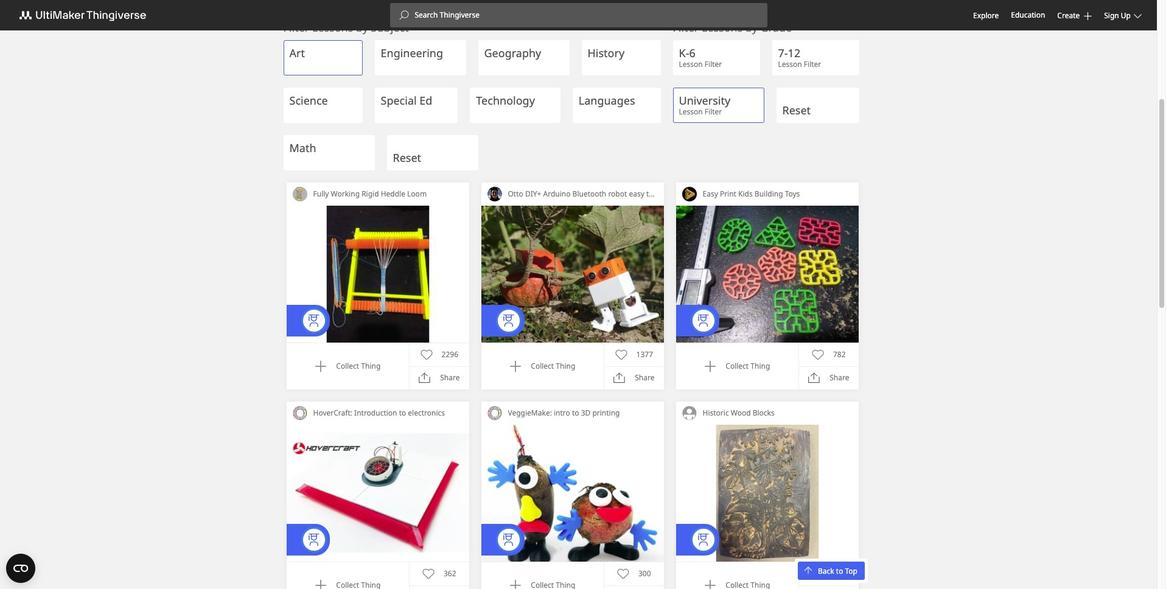 Task type: locate. For each thing, give the bounding box(es) containing it.
collect thing for 1377
[[531, 361, 575, 371]]

0 horizontal spatial thing
[[361, 361, 381, 371]]

search control image
[[399, 10, 409, 20]]

math reset
[[289, 141, 421, 165]]

0 horizontal spatial collect thing
[[336, 361, 381, 371]]

share link down 1377 link
[[614, 372, 655, 384]]

2 lessons from the left
[[702, 20, 743, 35]]

share down the '2296'
[[440, 373, 460, 383]]

to
[[646, 189, 653, 199], [399, 408, 406, 418], [572, 408, 579, 418], [836, 566, 843, 576]]

1 horizontal spatial reset
[[783, 103, 811, 117]]

collect thing link up hovercraft:
[[315, 360, 381, 373]]

collect up veggiemake:
[[531, 361, 554, 371]]

0 horizontal spatial add to collection image
[[315, 579, 327, 589]]

lesson inside 7-12 lesson filter
[[778, 59, 802, 69]]

1 collect thing link from the left
[[315, 360, 381, 373]]

thing up veggiemake: intro to 3d printing
[[556, 361, 575, 371]]

12
[[788, 46, 801, 60]]

filter up art
[[283, 20, 309, 35]]

2 horizontal spatial collect thing link
[[704, 360, 770, 373]]

1 collect from the left
[[336, 361, 359, 371]]

reset up loom on the top of the page
[[393, 150, 421, 165]]

share image down 2296 link
[[419, 372, 431, 384]]

avatar image left otto
[[487, 187, 502, 201]]

hovercraft:
[[313, 408, 352, 418]]

0 horizontal spatial share
[[440, 373, 460, 383]]

1 share link from the left
[[419, 372, 460, 384]]

lessons
[[312, 20, 353, 35], [702, 20, 743, 35]]

share link
[[419, 372, 460, 384], [614, 372, 655, 384], [808, 372, 849, 384]]

reset
[[783, 103, 811, 117], [393, 150, 421, 165]]

makerbot logo image
[[12, 8, 161, 23]]

avatar image for otto diy+ arduino bluetooth robot easy to 3dprint
[[487, 187, 502, 201]]

1 by from the left
[[356, 20, 368, 35]]

2 by from the left
[[746, 20, 758, 35]]

like image
[[812, 349, 824, 361], [422, 568, 435, 580], [812, 568, 824, 580]]

working
[[331, 189, 360, 199]]

2 collect thing link from the left
[[510, 360, 575, 373]]

2 share image from the left
[[808, 372, 821, 384]]

300 link
[[617, 568, 651, 580]]

avatar image
[[292, 187, 307, 201], [487, 187, 502, 201], [682, 187, 697, 201], [292, 406, 307, 421], [487, 406, 502, 421], [682, 406, 697, 421]]

collect thing up intro
[[531, 361, 575, 371]]

collect thing
[[336, 361, 381, 371], [531, 361, 575, 371], [726, 361, 770, 371]]

scrollupicon image
[[805, 566, 812, 574]]

collect
[[336, 361, 359, 371], [531, 361, 554, 371], [726, 361, 749, 371]]

heddle
[[381, 189, 405, 199]]

add to collection image
[[315, 360, 327, 373], [510, 360, 522, 373], [704, 360, 717, 373], [704, 579, 717, 589]]

3 thing from the left
[[751, 361, 770, 371]]

2 horizontal spatial share link
[[808, 372, 849, 384]]

2 add to collection image from the left
[[510, 579, 522, 589]]

1 lessons from the left
[[312, 20, 353, 35]]

like image left 782 at the right of page
[[812, 349, 824, 361]]

avatar image for veggiemake: intro to 3d printing
[[487, 406, 502, 421]]

sign
[[1104, 10, 1119, 20]]

filter down k-6 lesson filter
[[705, 107, 722, 117]]

collect up hovercraft:
[[336, 361, 359, 371]]

filter right 12
[[804, 59, 821, 69]]

electronics
[[408, 408, 445, 418]]

avatar image left the "historic"
[[682, 406, 697, 421]]

2 thing from the left
[[556, 361, 575, 371]]

reset down 7-12 lesson filter
[[783, 103, 811, 117]]

0 horizontal spatial reset
[[393, 150, 421, 165]]

2 share from the left
[[635, 373, 655, 383]]

veggiemake: intro to 3d printing
[[508, 408, 620, 418]]

otto diy+ arduino bluetooth robot easy to 3dprint link
[[502, 183, 681, 206]]

3 collect from the left
[[726, 361, 749, 371]]

collect thing link for 1377
[[510, 360, 575, 373]]

like image up share icon
[[615, 349, 627, 361]]

1 vertical spatial reset
[[393, 150, 421, 165]]

history
[[588, 46, 625, 60]]

like image right scrollupicon
[[812, 568, 824, 580]]

thing up introduction in the left of the page
[[361, 361, 381, 371]]

filter lessons by grade
[[673, 20, 792, 35]]

362
[[444, 568, 456, 579]]

2 collect from the left
[[531, 361, 554, 371]]

k-
[[679, 46, 689, 60]]

collect thing for 2296
[[336, 361, 381, 371]]

collect up historic wood blocks
[[726, 361, 749, 371]]

lesson for k-
[[679, 59, 703, 69]]

share image for 2296
[[419, 372, 431, 384]]

explore
[[973, 10, 999, 20]]

filter
[[283, 20, 309, 35], [673, 20, 699, 35], [705, 59, 722, 69], [804, 59, 821, 69], [705, 107, 722, 117]]

like image for 362
[[422, 568, 435, 580]]

avatar image for historic wood blocks
[[682, 406, 697, 421]]

3 share link from the left
[[808, 372, 849, 384]]

collect for 1377
[[531, 361, 554, 371]]

2 horizontal spatial collect thing
[[726, 361, 770, 371]]

filter inside k-6 lesson filter
[[705, 59, 722, 69]]

like image left the 362
[[422, 568, 435, 580]]

education link
[[1011, 9, 1045, 22]]

languages
[[579, 93, 635, 108]]

by left subject
[[356, 20, 368, 35]]

open widget image
[[6, 554, 35, 583]]

lesson down k-6 lesson filter
[[679, 107, 703, 117]]

add to collection image
[[315, 579, 327, 589], [510, 579, 522, 589]]

lesson inside university lesson filter
[[679, 107, 703, 117]]

0 vertical spatial reset
[[783, 103, 811, 117]]

share down 782 at the right of page
[[830, 373, 849, 383]]

share for 1377
[[635, 373, 655, 383]]

lesson for 7-
[[778, 59, 802, 69]]

k-6 lesson filter
[[679, 46, 722, 69]]

collect thing link for 782
[[704, 360, 770, 373]]

collect thing up introduction in the left of the page
[[336, 361, 381, 371]]

lessons left subject
[[312, 20, 353, 35]]

thing
[[361, 361, 381, 371], [556, 361, 575, 371], [751, 361, 770, 371]]

collect thing link
[[315, 360, 381, 373], [510, 360, 575, 373], [704, 360, 770, 373]]

lesson
[[679, 59, 703, 69], [778, 59, 802, 69], [679, 107, 703, 117]]

like image left the '2296'
[[420, 349, 433, 361]]

filter inside 7-12 lesson filter
[[804, 59, 821, 69]]

7-12 lesson filter
[[778, 46, 821, 69]]

1 horizontal spatial share
[[635, 373, 655, 383]]

0 horizontal spatial collect
[[336, 361, 359, 371]]

make card image for 3d
[[481, 425, 664, 562]]

collect thing link for 2296
[[315, 360, 381, 373]]

lesson down 'grade'
[[778, 59, 802, 69]]

filter right 6
[[705, 59, 722, 69]]

share link for 782
[[808, 372, 849, 384]]

lesson up university
[[679, 59, 703, 69]]

thing for 1377
[[556, 361, 575, 371]]

1 horizontal spatial collect thing link
[[510, 360, 575, 373]]

1 add to collection image from the left
[[315, 579, 327, 589]]

2 horizontal spatial share
[[830, 373, 849, 383]]

science
[[289, 93, 328, 108]]

2 share link from the left
[[614, 372, 655, 384]]

share for 782
[[830, 373, 849, 383]]

toys
[[785, 189, 800, 199]]

easy
[[703, 189, 718, 199]]

collect thing up "wood"
[[726, 361, 770, 371]]

share
[[440, 373, 460, 383], [635, 373, 655, 383], [830, 373, 849, 383]]

0 horizontal spatial share link
[[419, 372, 460, 384]]

make card image for building
[[676, 206, 859, 343]]

avatar image for hovercraft: introduction to electronics
[[292, 406, 307, 421]]

0 horizontal spatial lessons
[[312, 20, 353, 35]]

0 horizontal spatial collect thing link
[[315, 360, 381, 373]]

share image down 782 link
[[808, 372, 821, 384]]

share down the 1377
[[635, 373, 655, 383]]

3 collect thing link from the left
[[704, 360, 770, 373]]

by
[[356, 20, 368, 35], [746, 20, 758, 35]]

hovercraft: introduction to electronics
[[313, 408, 445, 418]]

1 collect thing from the left
[[336, 361, 381, 371]]

1 horizontal spatial share image
[[808, 372, 821, 384]]

avatar image for easy print kids building toys
[[682, 187, 697, 201]]

lesson inside k-6 lesson filter
[[679, 59, 703, 69]]

collect thing link up historic wood blocks
[[704, 360, 770, 373]]

1 horizontal spatial add to collection image
[[510, 579, 522, 589]]

2296
[[442, 349, 458, 360]]

explore button
[[973, 10, 999, 20]]

easy
[[629, 189, 645, 199]]

1 horizontal spatial by
[[746, 20, 758, 35]]

1 share image from the left
[[419, 372, 431, 384]]

veggiemake: intro to 3d printing link
[[502, 402, 664, 425]]

technology
[[476, 93, 535, 108]]

2 horizontal spatial collect
[[726, 361, 749, 371]]

avatar image right 3dprint
[[682, 187, 697, 201]]

create button
[[1058, 10, 1092, 20]]

like image for 2296
[[420, 349, 433, 361]]

thing up blocks
[[751, 361, 770, 371]]

Search Thingiverse text field
[[409, 10, 767, 20]]

lessons up k-6 lesson filter
[[702, 20, 743, 35]]

6
[[689, 46, 696, 60]]

0 horizontal spatial share image
[[419, 372, 431, 384]]

make card image
[[286, 206, 469, 343], [481, 206, 664, 343], [676, 206, 859, 343], [286, 425, 469, 562], [481, 425, 664, 562], [676, 425, 859, 562]]

collect thing link up veggiemake:
[[510, 360, 575, 373]]

0 horizontal spatial by
[[356, 20, 368, 35]]

to right easy
[[646, 189, 653, 199]]

avatar image left hovercraft:
[[292, 406, 307, 421]]

share link down 782 link
[[808, 372, 849, 384]]

1 horizontal spatial lessons
[[702, 20, 743, 35]]

top
[[845, 566, 858, 576]]

filter inside university lesson filter
[[705, 107, 722, 117]]

historic wood blocks link
[[697, 402, 859, 425]]

special ed
[[381, 93, 432, 108]]

like image
[[420, 349, 433, 361], [615, 349, 627, 361], [617, 568, 629, 580]]

share image
[[419, 372, 431, 384], [808, 372, 821, 384]]

1 horizontal spatial thing
[[556, 361, 575, 371]]

avatar image left fully
[[292, 187, 307, 201]]

avatar image left veggiemake:
[[487, 406, 502, 421]]

1 thing from the left
[[361, 361, 381, 371]]

to left top
[[836, 566, 843, 576]]

1 horizontal spatial share link
[[614, 372, 655, 384]]

add to collection image for 782
[[704, 360, 717, 373]]

bluetooth
[[573, 189, 606, 199]]

3 share from the left
[[830, 373, 849, 383]]

2 collect thing from the left
[[531, 361, 575, 371]]

1 horizontal spatial collect thing
[[531, 361, 575, 371]]

1 horizontal spatial collect
[[531, 361, 554, 371]]

by left 'grade'
[[746, 20, 758, 35]]

2 horizontal spatial thing
[[751, 361, 770, 371]]

1 share from the left
[[440, 373, 460, 383]]

like image left 300
[[617, 568, 629, 580]]

fully
[[313, 189, 329, 199]]

3 collect thing from the left
[[726, 361, 770, 371]]

share link down 2296 link
[[419, 372, 460, 384]]

7-
[[778, 46, 788, 60]]

printing
[[593, 408, 620, 418]]

math
[[289, 141, 316, 155]]

make card image for bluetooth
[[481, 206, 664, 343]]



Task type: vqa. For each thing, say whether or not it's contained in the screenshot.
K-
yes



Task type: describe. For each thing, give the bounding box(es) containing it.
add to collection image for 1377
[[510, 360, 522, 373]]

otto diy+ arduino bluetooth robot easy to 3dprint
[[508, 189, 681, 199]]

add to collection image for 2296
[[315, 360, 327, 373]]

university
[[679, 93, 731, 108]]

fully working rigid heddle loom link
[[307, 183, 469, 206]]

introduction
[[354, 408, 397, 418]]

fully working rigid heddle loom
[[313, 189, 427, 199]]

wood
[[731, 408, 751, 418]]

3d
[[581, 408, 591, 418]]

geography
[[484, 46, 541, 60]]

to left 3d
[[572, 408, 579, 418]]

like image for 1377
[[615, 349, 627, 361]]

add to collection image for 362
[[315, 579, 327, 589]]

engineering
[[381, 46, 443, 60]]

diy+
[[525, 189, 541, 199]]

thing for 782
[[751, 361, 770, 371]]

historic
[[703, 408, 729, 418]]

ed
[[420, 93, 432, 108]]

share image
[[614, 372, 626, 384]]

back
[[818, 566, 834, 576]]

hovercraft: introduction to electronics link
[[307, 402, 469, 425]]

collect thing for 782
[[726, 361, 770, 371]]

lessons for subject
[[312, 20, 353, 35]]

reset inside 'math reset'
[[393, 150, 421, 165]]

collect for 782
[[726, 361, 749, 371]]

back to top button
[[798, 562, 865, 580]]

education
[[1011, 10, 1045, 20]]

3dprint
[[655, 189, 681, 199]]

kids
[[738, 189, 753, 199]]

by for grade
[[746, 20, 758, 35]]

make card image for electronics
[[286, 425, 469, 562]]

back to top
[[818, 566, 858, 576]]

2296 link
[[420, 349, 458, 361]]

lessons for grade
[[702, 20, 743, 35]]

otto
[[508, 189, 523, 199]]

building
[[755, 189, 783, 199]]

art
[[289, 46, 305, 60]]

share for 2296
[[440, 373, 460, 383]]

like image for 782
[[812, 349, 824, 361]]

loom
[[407, 189, 427, 199]]

intro
[[554, 408, 570, 418]]

782 link
[[812, 349, 846, 361]]

arduino
[[543, 189, 571, 199]]

by for subject
[[356, 20, 368, 35]]

share link for 2296
[[419, 372, 460, 384]]

filter up k-
[[673, 20, 699, 35]]

easy print kids building toys
[[703, 189, 800, 199]]

avatar image for fully working rigid heddle loom
[[292, 187, 307, 201]]

share image for 782
[[808, 372, 821, 384]]

robot
[[608, 189, 627, 199]]

blocks
[[753, 408, 775, 418]]

easy print kids building toys link
[[697, 183, 859, 206]]

up
[[1121, 10, 1131, 20]]

sign up button
[[1104, 10, 1145, 20]]

grade
[[761, 20, 792, 35]]

university lesson filter
[[679, 93, 731, 117]]

1377 link
[[615, 349, 653, 361]]

filter lessons by subject
[[283, 20, 409, 35]]

special
[[381, 93, 417, 108]]

sign up
[[1104, 10, 1131, 20]]

782
[[833, 349, 846, 360]]

collect for 2296
[[336, 361, 359, 371]]

362 link
[[422, 568, 456, 580]]

historic wood blocks
[[703, 408, 775, 418]]

subject
[[371, 20, 409, 35]]

rigid
[[362, 189, 379, 199]]

make card image for heddle
[[286, 206, 469, 343]]

veggiemake:
[[508, 408, 552, 418]]

1377
[[636, 349, 653, 360]]

share link for 1377
[[614, 372, 655, 384]]

add to collection image for 300
[[510, 579, 522, 589]]

thing for 2296
[[361, 361, 381, 371]]

300
[[639, 568, 651, 579]]

to left electronics
[[399, 408, 406, 418]]

print
[[720, 189, 737, 199]]

to inside button
[[836, 566, 843, 576]]

plusicon image
[[1084, 12, 1092, 20]]

create
[[1058, 10, 1080, 20]]

like image for 300
[[617, 568, 629, 580]]



